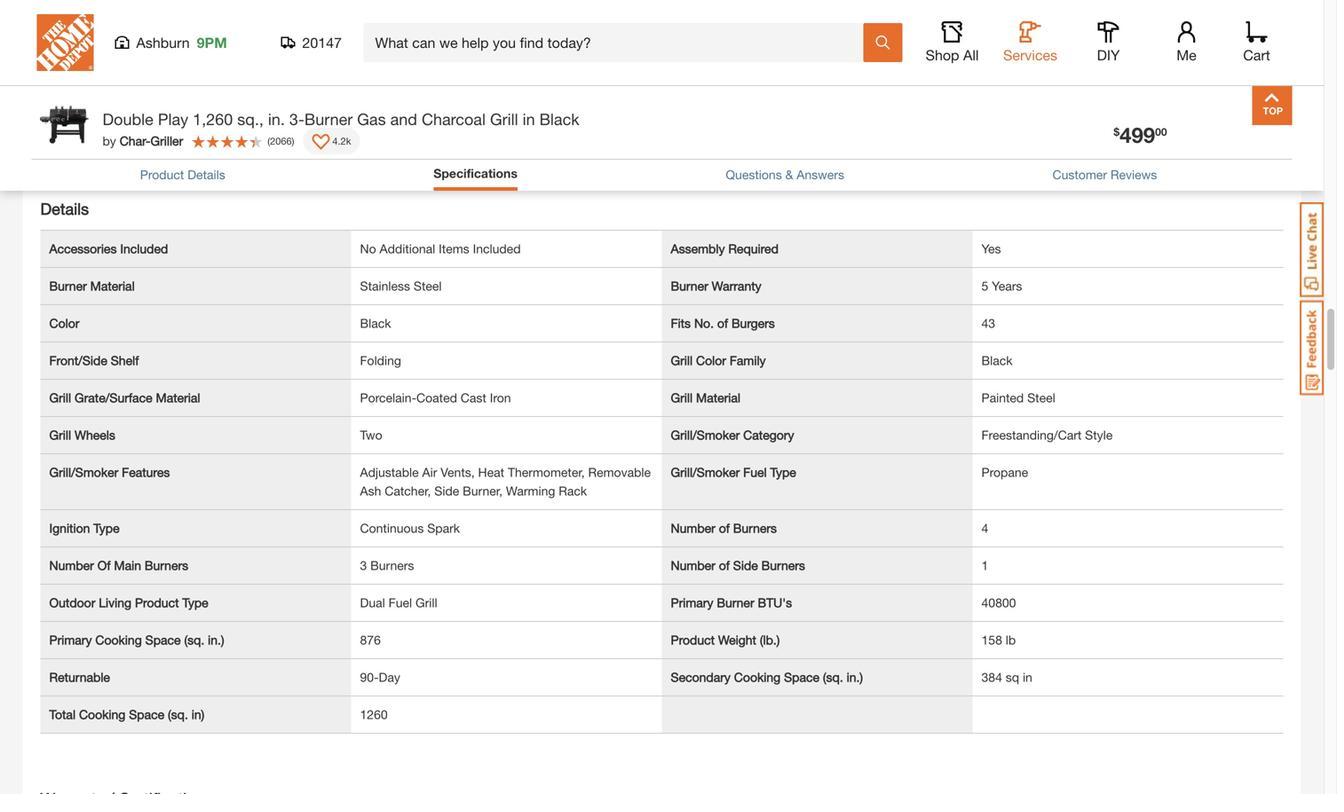 Task type: describe. For each thing, give the bounding box(es) containing it.
( 2066 )
[[268, 135, 294, 147]]

4
[[982, 521, 989, 536]]

services
[[1004, 47, 1058, 64]]

continuous
[[360, 521, 424, 536]]

items
[[439, 242, 470, 256]]

cart link
[[1238, 21, 1277, 64]]

returnable
[[49, 671, 110, 685]]

dual fuel grill
[[360, 596, 438, 611]]

air
[[422, 465, 437, 480]]

number for number of side burners
[[671, 559, 716, 573]]

assembled height (in.)
[[671, 80, 796, 95]]

height
[[736, 80, 773, 95]]

space for secondary cooking space (sq. in.)
[[784, 671, 820, 685]]

What can we help you find today? search field
[[375, 24, 863, 61]]

2 vertical spatial black
[[982, 354, 1013, 368]]

double
[[103, 110, 154, 129]]

cart
[[1244, 47, 1271, 64]]

assembled for assembled height (in.)
[[671, 80, 733, 95]]

accessories included
[[49, 242, 168, 256]]

grill wheels
[[49, 428, 115, 443]]

number for number of main burners
[[49, 559, 94, 573]]

painted steel
[[982, 391, 1056, 405]]

assembled depth (in.)
[[49, 80, 171, 95]]

burner down the accessories on the top left of page
[[49, 279, 87, 294]]

of
[[97, 559, 111, 573]]

number of main burners
[[49, 559, 188, 573]]

living
[[99, 596, 132, 611]]

customer
[[1053, 167, 1108, 182]]

warranty
[[712, 279, 762, 294]]

ashburn 9pm
[[136, 34, 227, 51]]

2066
[[270, 135, 292, 147]]

space for primary cooking space (sq. in.)
[[145, 633, 181, 648]]

burners right 3
[[371, 559, 414, 573]]

iron
[[490, 391, 511, 405]]

heat
[[478, 465, 505, 480]]

burner warranty
[[671, 279, 762, 294]]

(in.) for assembled depth (in.)
[[152, 80, 171, 95]]

of for burners
[[719, 521, 730, 536]]

primary burner btu's
[[671, 596, 792, 611]]

display image
[[312, 134, 330, 152]]

90-day
[[360, 671, 400, 685]]

43
[[982, 316, 996, 331]]

20147
[[302, 34, 342, 51]]

1 vertical spatial side
[[733, 559, 758, 573]]

876
[[360, 633, 381, 648]]

384 sq in
[[982, 671, 1033, 685]]

grill right dual
[[416, 596, 438, 611]]

(sq. for total cooking space (sq. in)
[[168, 708, 188, 723]]

1
[[982, 559, 989, 573]]

3 burners
[[360, 559, 414, 573]]

ash
[[360, 484, 381, 499]]

grill/smoker fuel type
[[671, 465, 797, 480]]

in for 66.00 in
[[395, 80, 404, 95]]

0 horizontal spatial type
[[94, 521, 120, 536]]

cooking for secondary
[[734, 671, 781, 685]]

depth
[[115, 80, 148, 95]]

grill for grill material
[[671, 391, 693, 405]]

family
[[730, 354, 766, 368]]

0 vertical spatial type
[[771, 465, 797, 480]]

outdoor
[[49, 596, 95, 611]]

499
[[1120, 122, 1156, 147]]

1 vertical spatial details
[[40, 199, 89, 219]]

in.) for primary cooking space (sq. in.)
[[208, 633, 224, 648]]

burners up btu's
[[762, 559, 806, 573]]

vents,
[[441, 465, 475, 480]]

porcelain-coated cast iron
[[360, 391, 511, 405]]

freestanding/cart
[[982, 428, 1082, 443]]

cooking for primary
[[95, 633, 142, 648]]

(
[[268, 135, 270, 147]]

answers
[[797, 167, 845, 182]]

btu's
[[758, 596, 792, 611]]

ashburn
[[136, 34, 190, 51]]

9pm
[[197, 34, 227, 51]]

feedback link image
[[1300, 300, 1324, 396]]

yes
[[982, 242, 1002, 256]]

gas
[[357, 110, 386, 129]]

top button
[[1253, 85, 1293, 125]]

assembled for assembled width (in.)
[[49, 117, 111, 132]]

ignition type
[[49, 521, 120, 536]]

in right the sq
[[1023, 671, 1033, 685]]

cooking for total
[[79, 708, 126, 723]]

$ 499 00
[[1114, 122, 1168, 147]]

grate/surface
[[75, 391, 152, 405]]

in)
[[192, 708, 205, 723]]

product image image
[[36, 94, 94, 152]]

customer reviews
[[1053, 167, 1158, 182]]

char-
[[120, 134, 151, 148]]

grill color family
[[671, 354, 766, 368]]

30.50 in
[[360, 117, 404, 132]]

stainless steel
[[360, 279, 442, 294]]

rack
[[559, 484, 587, 499]]

(in.) for assembled height (in.)
[[776, 80, 796, 95]]

and
[[390, 110, 417, 129]]

shop
[[926, 47, 960, 64]]

all
[[964, 47, 979, 64]]

space for total cooking space (sq. in)
[[129, 708, 164, 723]]

in right charcoal
[[523, 110, 535, 129]]

grill/smoker for grill/smoker fuel type
[[671, 465, 740, 480]]

ignition
[[49, 521, 90, 536]]

grill/smoker features
[[49, 465, 170, 480]]

0 horizontal spatial black
[[360, 316, 391, 331]]

fits
[[671, 316, 691, 331]]

4.2k
[[333, 135, 351, 147]]

number of side burners
[[671, 559, 806, 573]]

by
[[103, 134, 116, 148]]

removable
[[588, 465, 651, 480]]

assembly
[[671, 242, 725, 256]]

of for side
[[719, 559, 730, 573]]

warming
[[506, 484, 556, 499]]

30.50
[[360, 117, 391, 132]]

services button
[[1002, 21, 1059, 64]]

(in.) for assembled width (in.)
[[151, 117, 170, 132]]

assembled for assembled depth (in.)
[[49, 80, 111, 95]]



Task type: locate. For each thing, give the bounding box(es) containing it.
of down the number of burners
[[719, 559, 730, 573]]

0 vertical spatial space
[[145, 633, 181, 648]]

2 vertical spatial cooking
[[79, 708, 126, 723]]

1 horizontal spatial black
[[540, 110, 580, 129]]

side up primary burner btu's
[[733, 559, 758, 573]]

primary
[[671, 596, 714, 611], [49, 633, 92, 648]]

grill/smoker down grill/smoker category
[[671, 465, 740, 480]]

grill/smoker
[[671, 428, 740, 443], [49, 465, 118, 480], [671, 465, 740, 480]]

1 vertical spatial cooking
[[734, 671, 781, 685]]

shelf
[[111, 354, 139, 368]]

burners
[[733, 521, 777, 536], [145, 559, 188, 573], [371, 559, 414, 573], [762, 559, 806, 573]]

propane
[[982, 465, 1029, 480]]

number up number of side burners
[[671, 521, 716, 536]]

steel down no additional items included
[[414, 279, 442, 294]]

0 vertical spatial black
[[540, 110, 580, 129]]

spark
[[427, 521, 460, 536]]

grill
[[490, 110, 518, 129], [671, 354, 693, 368], [49, 391, 71, 405], [671, 391, 693, 405], [49, 428, 71, 443], [416, 596, 438, 611]]

coated
[[417, 391, 457, 405]]

(in.) right height
[[776, 80, 796, 95]]

sq
[[1006, 671, 1020, 685]]

0 vertical spatial side
[[435, 484, 459, 499]]

product weight (lb.)
[[671, 633, 780, 648]]

additional
[[380, 242, 435, 256]]

00
[[1156, 126, 1168, 138]]

0 vertical spatial in.)
[[208, 633, 224, 648]]

0 horizontal spatial material
[[90, 279, 135, 294]]

2 vertical spatial type
[[182, 596, 208, 611]]

assembled left height
[[671, 80, 733, 95]]

2 horizontal spatial material
[[696, 391, 741, 405]]

0 vertical spatial details
[[188, 167, 225, 182]]

type up primary cooking space (sq. in.) at the bottom left of page
[[182, 596, 208, 611]]

1 horizontal spatial steel
[[1028, 391, 1056, 405]]

material for burner material
[[90, 279, 135, 294]]

of
[[718, 316, 728, 331], [719, 521, 730, 536], [719, 559, 730, 573]]

shop all
[[926, 47, 979, 64]]

in right the 30.50
[[395, 117, 404, 132]]

1 horizontal spatial side
[[733, 559, 758, 573]]

(in.) up "griller"
[[151, 117, 170, 132]]

features
[[122, 465, 170, 480]]

continuous spark
[[360, 521, 460, 536]]

in right the 66.00
[[395, 80, 404, 95]]

assembled up by
[[49, 117, 111, 132]]

front/side shelf
[[49, 354, 139, 368]]

in.) for secondary cooking space (sq. in.)
[[847, 671, 863, 685]]

0 vertical spatial product
[[140, 167, 184, 182]]

primary cooking space (sq. in.)
[[49, 633, 224, 648]]

in.
[[268, 110, 285, 129]]

no
[[360, 242, 376, 256]]

of right no.
[[718, 316, 728, 331]]

1 vertical spatial steel
[[1028, 391, 1056, 405]]

grill/smoker down grill wheels
[[49, 465, 118, 480]]

the home depot logo image
[[37, 14, 94, 71]]

1 vertical spatial black
[[360, 316, 391, 331]]

type right ignition
[[94, 521, 120, 536]]

dual
[[360, 596, 385, 611]]

0 horizontal spatial side
[[435, 484, 459, 499]]

fits no. of burgers
[[671, 316, 775, 331]]

0 horizontal spatial steel
[[414, 279, 442, 294]]

color left 'family'
[[696, 354, 727, 368]]

shop all button
[[924, 21, 981, 64]]

in right '49.20'
[[1017, 80, 1026, 95]]

burgers
[[732, 316, 775, 331]]

questions & answers
[[726, 167, 845, 182]]

384
[[982, 671, 1003, 685]]

number down the number of burners
[[671, 559, 716, 573]]

side down "vents," at the bottom left
[[435, 484, 459, 499]]

live chat image
[[1300, 203, 1324, 298]]

front/side
[[49, 354, 107, 368]]

me
[[1177, 47, 1197, 64]]

1 vertical spatial color
[[696, 354, 727, 368]]

charcoal
[[422, 110, 486, 129]]

included
[[120, 242, 168, 256], [473, 242, 521, 256]]

2 horizontal spatial type
[[771, 465, 797, 480]]

0 vertical spatial primary
[[671, 596, 714, 611]]

grill/smoker for grill/smoker features
[[49, 465, 118, 480]]

1 included from the left
[[120, 242, 168, 256]]

years
[[992, 279, 1023, 294]]

space down outdoor living product type
[[145, 633, 181, 648]]

1 horizontal spatial included
[[473, 242, 521, 256]]

1 horizontal spatial color
[[696, 354, 727, 368]]

2 included from the left
[[473, 242, 521, 256]]

2 vertical spatial (sq.
[[168, 708, 188, 723]]

questions & answers button
[[726, 166, 845, 184], [726, 166, 845, 184]]

griller
[[151, 134, 183, 148]]

1 horizontal spatial type
[[182, 596, 208, 611]]

grill/smoker for grill/smoker category
[[671, 428, 740, 443]]

product down "griller"
[[140, 167, 184, 182]]

0 vertical spatial steel
[[414, 279, 442, 294]]

1 vertical spatial space
[[784, 671, 820, 685]]

total
[[49, 708, 76, 723]]

grill/smoker down the grill material
[[671, 428, 740, 443]]

secondary
[[671, 671, 731, 685]]

0 vertical spatial cooking
[[95, 633, 142, 648]]

day
[[379, 671, 400, 685]]

2 vertical spatial of
[[719, 559, 730, 573]]

49.20
[[982, 80, 1013, 95]]

1 vertical spatial fuel
[[389, 596, 412, 611]]

2 vertical spatial product
[[671, 633, 715, 648]]

steel
[[414, 279, 442, 294], [1028, 391, 1056, 405]]

primary for primary burner btu's
[[671, 596, 714, 611]]

diy button
[[1081, 21, 1137, 64]]

1 horizontal spatial in.)
[[847, 671, 863, 685]]

reviews
[[1111, 167, 1158, 182]]

color up the front/side on the left
[[49, 316, 79, 331]]

1,260
[[193, 110, 233, 129]]

details up the accessories on the top left of page
[[40, 199, 89, 219]]

1 vertical spatial product
[[135, 596, 179, 611]]

5
[[982, 279, 989, 294]]

weight
[[719, 633, 757, 648]]

steel for painted steel
[[1028, 391, 1056, 405]]

5 years
[[982, 279, 1023, 294]]

)
[[292, 135, 294, 147]]

grill down the fits at the right top
[[671, 354, 693, 368]]

burner,
[[463, 484, 503, 499]]

questions
[[726, 167, 782, 182]]

of up number of side burners
[[719, 521, 730, 536]]

primary down outdoor
[[49, 633, 92, 648]]

grill down grill color family
[[671, 391, 693, 405]]

grill left wheels in the bottom of the page
[[49, 428, 71, 443]]

burners up number of side burners
[[733, 521, 777, 536]]

included right items
[[473, 242, 521, 256]]

1 horizontal spatial fuel
[[744, 465, 767, 480]]

product for product details
[[140, 167, 184, 182]]

2 horizontal spatial black
[[982, 354, 1013, 368]]

0 horizontal spatial details
[[40, 199, 89, 219]]

burner up display image at the top left of page
[[305, 110, 353, 129]]

details down 1,260
[[188, 167, 225, 182]]

assembled width (in.)
[[49, 117, 170, 132]]

0 vertical spatial fuel
[[744, 465, 767, 480]]

cooking
[[95, 633, 142, 648], [734, 671, 781, 685], [79, 708, 126, 723]]

(sq. for primary cooking space (sq. in.)
[[184, 633, 205, 648]]

fuel down category
[[744, 465, 767, 480]]

burner up weight
[[717, 596, 755, 611]]

2 vertical spatial space
[[129, 708, 164, 723]]

play
[[158, 110, 188, 129]]

two
[[360, 428, 383, 443]]

20147 button
[[281, 34, 342, 52]]

material right grate/surface
[[156, 391, 200, 405]]

product details
[[140, 167, 225, 182]]

grill for grill color family
[[671, 354, 693, 368]]

in.)
[[208, 633, 224, 648], [847, 671, 863, 685]]

(lb.)
[[760, 633, 780, 648]]

1 vertical spatial (sq.
[[823, 671, 844, 685]]

total cooking space (sq. in)
[[49, 708, 205, 723]]

me button
[[1159, 21, 1216, 64]]

0 vertical spatial (sq.
[[184, 633, 205, 648]]

specifications
[[434, 166, 518, 181]]

material for grill material
[[696, 391, 741, 405]]

1 vertical spatial type
[[94, 521, 120, 536]]

cooking down living
[[95, 633, 142, 648]]

number of burners
[[671, 521, 777, 536]]

(in.) right depth
[[152, 80, 171, 95]]

adjustable air vents, heat thermometer, removable ash catcher, side burner, warming rack
[[360, 465, 651, 499]]

0 horizontal spatial color
[[49, 316, 79, 331]]

1 vertical spatial of
[[719, 521, 730, 536]]

grill for grill grate/surface material
[[49, 391, 71, 405]]

0 horizontal spatial primary
[[49, 633, 92, 648]]

space down btu's
[[784, 671, 820, 685]]

primary for primary cooking space (sq. in.)
[[49, 633, 92, 648]]

freestanding/cart style
[[982, 428, 1113, 443]]

grill right charcoal
[[490, 110, 518, 129]]

product for product weight (lb.)
[[671, 633, 715, 648]]

space
[[145, 633, 181, 648], [784, 671, 820, 685], [129, 708, 164, 723]]

burner down assembly
[[671, 279, 709, 294]]

material
[[90, 279, 135, 294], [156, 391, 200, 405], [696, 391, 741, 405]]

0 vertical spatial of
[[718, 316, 728, 331]]

1 vertical spatial in.)
[[847, 671, 863, 685]]

included right the accessories on the top left of page
[[120, 242, 168, 256]]

category
[[744, 428, 794, 443]]

secondary cooking space (sq. in.)
[[671, 671, 863, 685]]

dimensions
[[40, 38, 124, 57]]

material down grill color family
[[696, 391, 741, 405]]

1 horizontal spatial details
[[188, 167, 225, 182]]

grill down the front/side on the left
[[49, 391, 71, 405]]

grill for grill wheels
[[49, 428, 71, 443]]

material down accessories included
[[90, 279, 135, 294]]

cooking down the (lb.) on the bottom of the page
[[734, 671, 781, 685]]

details
[[188, 167, 225, 182], [40, 199, 89, 219]]

main
[[114, 559, 141, 573]]

(sq. for secondary cooking space (sq. in.)
[[823, 671, 844, 685]]

side inside adjustable air vents, heat thermometer, removable ash catcher, side burner, warming rack
[[435, 484, 459, 499]]

color
[[49, 316, 79, 331], [696, 354, 727, 368]]

fuel right dual
[[389, 596, 412, 611]]

1 horizontal spatial material
[[156, 391, 200, 405]]

0 horizontal spatial included
[[120, 242, 168, 256]]

steel up the freestanding/cart style
[[1028, 391, 1056, 405]]

0 horizontal spatial in.)
[[208, 633, 224, 648]]

cooking right 'total'
[[79, 708, 126, 723]]

customer reviews button
[[1053, 166, 1158, 184], [1053, 166, 1158, 184]]

number for number of burners
[[671, 521, 716, 536]]

in for 30.50 in
[[395, 117, 404, 132]]

fuel for dual
[[389, 596, 412, 611]]

in for 49.20 in
[[1017, 80, 1026, 95]]

in
[[395, 80, 404, 95], [1017, 80, 1026, 95], [523, 110, 535, 129], [395, 117, 404, 132], [1023, 671, 1033, 685]]

1 horizontal spatial primary
[[671, 596, 714, 611]]

folding
[[360, 354, 401, 368]]

burners right main
[[145, 559, 188, 573]]

grill grate/surface material
[[49, 391, 200, 405]]

&
[[786, 167, 794, 182]]

1 vertical spatial primary
[[49, 633, 92, 648]]

0 horizontal spatial fuel
[[389, 596, 412, 611]]

number left of
[[49, 559, 94, 573]]

product right living
[[135, 596, 179, 611]]

assembled down dimensions
[[49, 80, 111, 95]]

space left in)
[[129, 708, 164, 723]]

type down category
[[771, 465, 797, 480]]

fuel for grill/smoker
[[744, 465, 767, 480]]

product up secondary
[[671, 633, 715, 648]]

lb
[[1006, 633, 1016, 648]]

steel for stainless steel
[[414, 279, 442, 294]]

0 vertical spatial color
[[49, 316, 79, 331]]

primary up product weight (lb.)
[[671, 596, 714, 611]]



Task type: vqa. For each thing, say whether or not it's contained in the screenshot.
moving within the Careful Planning Can Ease The Burden Of Packing Up Your Life And Moving To A New Region
no



